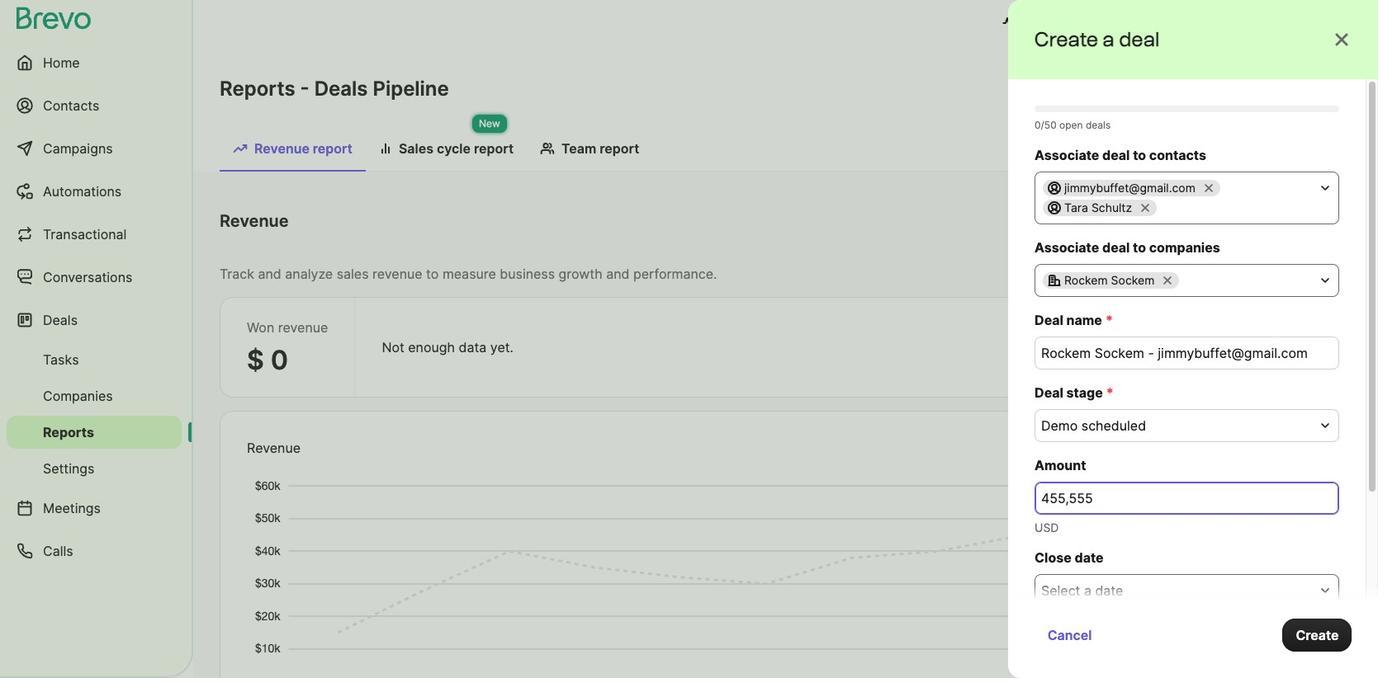 Task type: vqa. For each thing, say whether or not it's contained in the screenshot.
want
no



Task type: locate. For each thing, give the bounding box(es) containing it.
a for create a deal
[[1103, 27, 1115, 51]]

not
[[382, 339, 404, 356], [1078, 447, 1101, 463]]

task
[[1092, 623, 1120, 639], [1111, 649, 1138, 666]]

1 deal from the top
[[1035, 312, 1063, 329]]

- up revenue report
[[300, 77, 309, 101]]

cancel
[[1048, 628, 1092, 644]]

campaigns link
[[7, 129, 182, 168]]

rockem sockem
[[1064, 273, 1155, 287]]

associate down range
[[1035, 239, 1099, 256]]

amount
[[1035, 457, 1086, 474]]

*
[[1106, 312, 1113, 329], [1106, 385, 1114, 401]]

data down measure at the top left of the page
[[459, 339, 487, 356]]

deal
[[1119, 27, 1160, 51], [1102, 147, 1130, 163], [1102, 239, 1130, 256], [1266, 649, 1292, 666]]

contacts
[[43, 97, 99, 114]]

report for revenue report
[[313, 140, 353, 157]]

- for deals
[[300, 77, 309, 101]]

revenue
[[254, 140, 310, 157], [220, 211, 289, 231], [247, 440, 301, 457]]

1 vertical spatial revenue
[[220, 211, 289, 231]]

progress bar
[[1035, 106, 1339, 112]]

business
[[500, 266, 555, 282]]

0 vertical spatial not
[[382, 339, 404, 356]]

date right the select
[[1095, 583, 1123, 599]]

settings link
[[7, 453, 182, 486]]

reports up revenue report 'link'
[[220, 77, 295, 101]]

associate for associate deal to contacts
[[1035, 147, 1099, 163]]

settings
[[43, 461, 94, 477]]

create button
[[1282, 619, 1352, 652]]

yet. down demo scheduled popup button
[[1187, 447, 1210, 463]]

create a task
[[1035, 623, 1120, 639]]

1 vertical spatial data
[[1155, 447, 1183, 463]]

* for deal stage *
[[1106, 385, 1114, 401]]

report
[[313, 140, 353, 157], [474, 140, 514, 157], [600, 140, 639, 157]]

associate down open
[[1035, 147, 1099, 163]]

0 vertical spatial date
[[1075, 550, 1104, 566]]

revenue right the sales
[[372, 266, 422, 282]]

task down select a date on the right of page
[[1092, 623, 1120, 639]]

reports up settings
[[43, 424, 94, 441]]

to up jimmybuffet@gmail.com
[[1133, 147, 1146, 163]]

2 associate from the top
[[1035, 239, 1099, 256]]

* right name
[[1106, 312, 1113, 329]]

* right stage at right bottom
[[1106, 385, 1114, 401]]

and right track
[[258, 266, 281, 282]]

track and analyze sales revenue to measure business growth and performance.
[[220, 266, 717, 282]]

0 vertical spatial deal
[[1035, 312, 1063, 329]]

report for team report
[[600, 140, 639, 157]]

reports
[[220, 77, 295, 101], [43, 424, 94, 441]]

a down select a date on the right of page
[[1081, 623, 1089, 639]]

1 vertical spatial associate
[[1035, 239, 1099, 256]]

1 vertical spatial date
[[1095, 583, 1123, 599]]

1 vertical spatial -
[[1173, 220, 1179, 236]]

usage
[[1022, 15, 1063, 31]]

0 vertical spatial revenue
[[372, 266, 422, 282]]

0 vertical spatial reports
[[220, 77, 295, 101]]

1 vertical spatial enough
[[1104, 447, 1151, 463]]

not enough data yet. down the track and analyze sales revenue to measure business growth and performance. at top
[[382, 339, 514, 356]]

1 horizontal spatial not enough data yet.
[[1078, 447, 1210, 463]]

1 horizontal spatial enough
[[1104, 447, 1151, 463]]

report right cycle
[[474, 140, 514, 157]]

report right the team
[[600, 140, 639, 157]]

enough down the track and analyze sales revenue to measure business growth and performance. at top
[[408, 339, 455, 356]]

deals
[[1086, 119, 1111, 131]]

campaigns
[[43, 140, 113, 157]]

revenue inside 'link'
[[254, 140, 310, 157]]

1 vertical spatial revenue
[[278, 320, 328, 336]]

tab list containing revenue report
[[220, 132, 1352, 172]]

1 horizontal spatial yet.
[[1187, 447, 1210, 463]]

1 horizontal spatial revenue
[[372, 266, 422, 282]]

deal left name
[[1035, 312, 1063, 329]]

home link
[[7, 43, 182, 83]]

1 vertical spatial yet.
[[1187, 447, 1210, 463]]

track
[[220, 266, 254, 282]]

deals left pipeline
[[314, 77, 368, 101]]

0 vertical spatial enough
[[408, 339, 455, 356]]

0 vertical spatial task
[[1092, 623, 1120, 639]]

tasks
[[43, 352, 79, 368]]

contacts link
[[7, 86, 182, 126]]

calls link
[[7, 532, 182, 571]]

a right usage
[[1103, 27, 1115, 51]]

tab list
[[220, 132, 1352, 172]]

1 horizontal spatial report
[[474, 140, 514, 157]]

enough down scheduled
[[1104, 447, 1151, 463]]

2 horizontal spatial report
[[600, 140, 639, 157]]

revenue up 0
[[278, 320, 328, 336]]

0 vertical spatial data
[[459, 339, 487, 356]]

yet.
[[490, 339, 514, 356], [1187, 447, 1210, 463]]

progress bar inside create a deal dialog
[[1035, 106, 1339, 112]]

0 horizontal spatial and
[[258, 266, 281, 282]]

revenue
[[372, 266, 422, 282], [278, 320, 328, 336]]

team
[[562, 140, 596, 157]]

report inside 'link'
[[313, 140, 353, 157]]

0 vertical spatial *
[[1106, 312, 1113, 329]]

range
[[1045, 220, 1081, 236]]

0 horizontal spatial revenue
[[278, 320, 328, 336]]

a down create a task
[[1100, 649, 1108, 666]]

and left plan
[[1066, 15, 1090, 31]]

date
[[1075, 550, 1104, 566], [1095, 583, 1123, 599]]

0 horizontal spatial -
[[300, 77, 309, 101]]

create a task to follow-up on this deal
[[1054, 649, 1292, 666]]

0 vertical spatial -
[[300, 77, 309, 101]]

and inside button
[[1066, 15, 1090, 31]]

a right the select
[[1084, 583, 1092, 599]]

0 horizontal spatial reports
[[43, 424, 94, 441]]

not enough data yet. down scheduled
[[1078, 447, 1210, 463]]

and for usage
[[1066, 15, 1090, 31]]

1 horizontal spatial and
[[606, 266, 630, 282]]

deals up tasks
[[43, 312, 78, 329]]

home
[[43, 54, 80, 71]]

select a date
[[1041, 583, 1123, 599]]

1 horizontal spatial reports
[[220, 77, 295, 101]]

meetings link
[[7, 489, 182, 528]]

enough
[[408, 339, 455, 356], [1104, 447, 1151, 463]]

0 vertical spatial yet.
[[490, 339, 514, 356]]

to left follow-
[[1141, 649, 1154, 666]]

select
[[1041, 583, 1080, 599]]

* for deal name *
[[1106, 312, 1113, 329]]

0 horizontal spatial report
[[313, 140, 353, 157]]

meetings
[[43, 500, 101, 517]]

reports inside 'reports' "link"
[[43, 424, 94, 441]]

growth
[[559, 266, 603, 282]]

a
[[1103, 27, 1115, 51], [1084, 583, 1092, 599], [1081, 623, 1089, 639], [1100, 649, 1108, 666]]

1 vertical spatial deals
[[43, 312, 78, 329]]

create
[[1035, 27, 1099, 51], [1035, 623, 1078, 639], [1296, 628, 1339, 644], [1054, 649, 1096, 666]]

data down demo scheduled popup button
[[1155, 447, 1183, 463]]

0 vertical spatial revenue
[[254, 140, 310, 157]]

and
[[1066, 15, 1090, 31], [258, 266, 281, 282], [606, 266, 630, 282]]

task for create a task
[[1092, 623, 1120, 639]]

0 horizontal spatial deals
[[43, 312, 78, 329]]

1 report from the left
[[313, 140, 353, 157]]

1 associate from the top
[[1035, 147, 1099, 163]]

- up companies
[[1173, 220, 1179, 236]]

0/50
[[1035, 119, 1057, 131]]

task down create a task
[[1111, 649, 1138, 666]]

a inside popup button
[[1084, 583, 1092, 599]]

associate for associate deal to companies
[[1035, 239, 1099, 256]]

0 vertical spatial deals
[[314, 77, 368, 101]]

1 vertical spatial task
[[1111, 649, 1138, 666]]

sales cycle report link
[[366, 132, 527, 170]]

revenue report
[[254, 140, 353, 157]]

yet. down business
[[490, 339, 514, 356]]

1 vertical spatial *
[[1106, 385, 1114, 401]]

3 report from the left
[[600, 140, 639, 157]]

2 deal from the top
[[1035, 385, 1063, 401]]

revenue inside won revenue $ 0
[[278, 320, 328, 336]]

0 horizontal spatial not enough data yet.
[[382, 339, 514, 356]]

create a deal dialog
[[1008, 0, 1378, 679]]

2 horizontal spatial and
[[1066, 15, 1090, 31]]

deal up demo on the right bottom of page
[[1035, 385, 1063, 401]]

on
[[1220, 649, 1236, 666]]

None text field
[[1035, 337, 1339, 370], [1035, 482, 1339, 515], [1035, 337, 1339, 370], [1035, 482, 1339, 515]]

a for select a date
[[1084, 583, 1092, 599]]

demo scheduled
[[1041, 418, 1146, 434]]

deal
[[1035, 312, 1063, 329], [1035, 385, 1063, 401]]

report down reports - deals pipeline
[[313, 140, 353, 157]]

-
[[300, 77, 309, 101], [1173, 220, 1179, 236]]

rockem
[[1064, 273, 1108, 287]]

1 horizontal spatial deals
[[314, 77, 368, 101]]

0 horizontal spatial enough
[[408, 339, 455, 356]]

1 horizontal spatial -
[[1173, 220, 1179, 236]]

1 horizontal spatial not
[[1078, 447, 1101, 463]]

date up select a date on the right of page
[[1075, 550, 1104, 566]]

1 vertical spatial deal
[[1035, 385, 1063, 401]]

usage and plan
[[1022, 15, 1121, 31]]

cycle
[[437, 140, 471, 157]]

companies link
[[7, 380, 182, 413]]

automations link
[[7, 172, 182, 211]]

transactional link
[[7, 215, 182, 254]]

0 vertical spatial associate
[[1035, 147, 1099, 163]]

and right "growth"
[[606, 266, 630, 282]]

1 vertical spatial reports
[[43, 424, 94, 441]]



Task type: describe. For each thing, give the bounding box(es) containing it.
0 vertical spatial not enough data yet.
[[382, 339, 514, 356]]

and for track
[[258, 266, 281, 282]]

0 horizontal spatial data
[[459, 339, 487, 356]]

analyze
[[285, 266, 333, 282]]

sales cycle report
[[399, 140, 514, 157]]

tara
[[1064, 201, 1088, 215]]

schultz
[[1092, 201, 1132, 215]]

- for 01/06/2023
[[1173, 220, 1179, 236]]

sockem
[[1111, 273, 1155, 287]]

associate deal to companies
[[1035, 239, 1220, 256]]

reports for reports
[[43, 424, 94, 441]]

conversations link
[[7, 258, 182, 297]]

team report
[[562, 140, 639, 157]]

this
[[1239, 649, 1262, 666]]

create for create a task
[[1035, 623, 1078, 639]]

create for create a task to follow-up on this deal
[[1054, 649, 1096, 666]]

deal for deal name
[[1035, 312, 1063, 329]]

conversations
[[43, 269, 132, 286]]

deal name *
[[1035, 312, 1113, 329]]

open
[[1059, 119, 1083, 131]]

12/19/2022 - 01/06/2023
[[1101, 220, 1253, 236]]

01/06/2023
[[1180, 220, 1253, 236]]

$
[[247, 344, 264, 377]]

select a date button
[[1035, 575, 1339, 608]]

0/50 open deals
[[1035, 119, 1111, 131]]

calls
[[43, 543, 73, 560]]

won
[[247, 320, 274, 336]]

reports link
[[7, 416, 182, 449]]

0 horizontal spatial yet.
[[490, 339, 514, 356]]

2 report from the left
[[474, 140, 514, 157]]

cancel button
[[1035, 619, 1105, 652]]

won revenue $ 0
[[247, 320, 328, 377]]

create for create a deal
[[1035, 27, 1099, 51]]

1 horizontal spatial data
[[1155, 447, 1183, 463]]

12/19/2022
[[1101, 220, 1171, 236]]

close date
[[1035, 550, 1104, 566]]

tasks link
[[7, 344, 182, 377]]

tara schultz
[[1064, 201, 1132, 215]]

1 vertical spatial not
[[1078, 447, 1101, 463]]

create a deal
[[1035, 27, 1160, 51]]

associate deal to contacts
[[1035, 147, 1206, 163]]

to down 12/19/2022
[[1133, 239, 1146, 256]]

create inside button
[[1296, 628, 1339, 644]]

jimmybuffet@gmail.com
[[1064, 181, 1196, 195]]

task for create a task to follow-up on this deal
[[1111, 649, 1138, 666]]

sales
[[337, 266, 369, 282]]

revenue report link
[[220, 132, 366, 172]]

1 vertical spatial not enough data yet.
[[1078, 447, 1210, 463]]

reports for reports - deals pipeline
[[220, 77, 295, 101]]

usd
[[1035, 521, 1059, 535]]

date inside popup button
[[1095, 583, 1123, 599]]

demo scheduled button
[[1035, 410, 1339, 443]]

companies
[[1149, 239, 1220, 256]]

0
[[271, 344, 288, 377]]

reports - deals pipeline
[[220, 77, 449, 101]]

plan
[[1093, 15, 1121, 31]]

team report link
[[527, 132, 653, 170]]

0 horizontal spatial not
[[382, 339, 404, 356]]

2 vertical spatial revenue
[[247, 440, 301, 457]]

follow-
[[1158, 649, 1201, 666]]

performance.
[[633, 266, 717, 282]]

pipeline
[[373, 77, 449, 101]]

companies
[[43, 388, 113, 405]]

usage and plan button
[[989, 7, 1134, 40]]

sales
[[399, 140, 433, 157]]

scheduled
[[1082, 418, 1146, 434]]

close
[[1035, 550, 1072, 566]]

deal for deal stage
[[1035, 385, 1063, 401]]

to left measure at the top left of the page
[[426, 266, 439, 282]]

date
[[1012, 220, 1041, 236]]

a for create a task
[[1081, 623, 1089, 639]]

a for create a task to follow-up on this deal
[[1100, 649, 1108, 666]]

transactional
[[43, 226, 127, 243]]

up
[[1201, 649, 1216, 666]]

automations
[[43, 183, 122, 200]]

contacts
[[1149, 147, 1206, 163]]

deal stage *
[[1035, 385, 1114, 401]]

deals link
[[7, 301, 182, 340]]

measure
[[442, 266, 496, 282]]

demo
[[1041, 418, 1078, 434]]

stage
[[1066, 385, 1103, 401]]

date range
[[1012, 220, 1081, 236]]

name
[[1066, 312, 1102, 329]]



